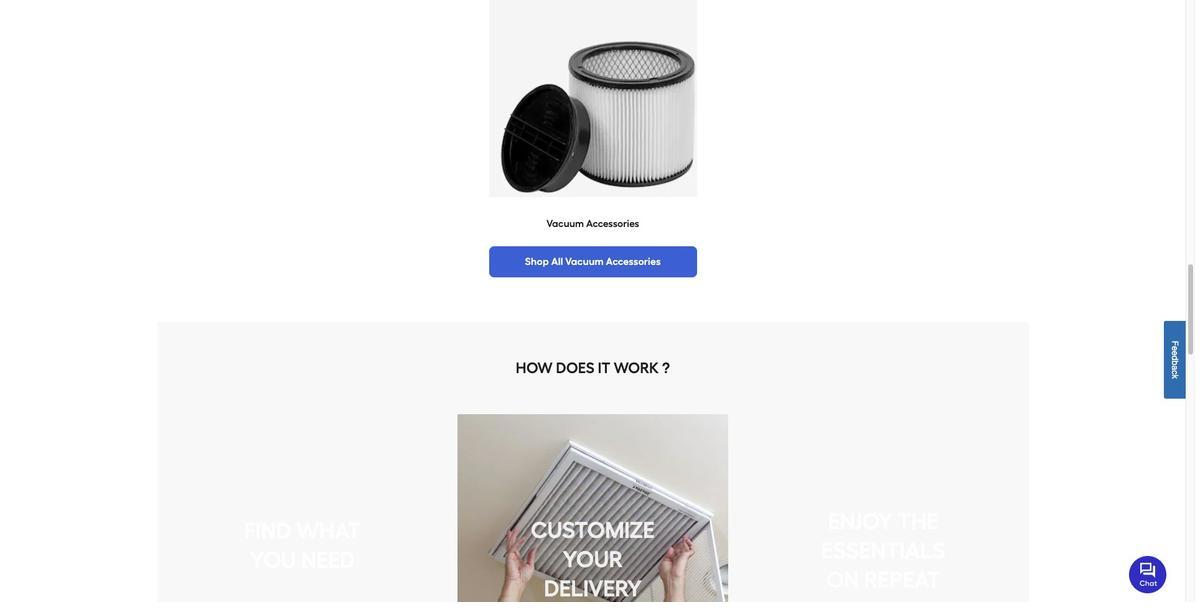Task type: vqa. For each thing, say whether or not it's contained in the screenshot.
image
yes



Task type: locate. For each thing, give the bounding box(es) containing it.
work
[[614, 359, 659, 377]]

accessories up shop all vacuum accessories
[[586, 218, 640, 230]]

1 vertical spatial vacuum
[[566, 256, 604, 268]]

e
[[1171, 346, 1181, 351], [1171, 351, 1181, 356]]

d
[[1171, 356, 1181, 361]]

enjoy the essentials on repeat
[[822, 509, 946, 594]]

vacuum
[[547, 218, 584, 230], [566, 256, 604, 268]]

customize your delivery
[[531, 518, 655, 603]]

shop
[[525, 256, 549, 268]]

does
[[556, 359, 595, 377]]

it
[[598, 359, 611, 377]]

a
[[1171, 366, 1181, 370]]

shop all vacuum accessories
[[525, 256, 661, 268]]

need
[[301, 547, 355, 574]]

simpletipsimage image
[[458, 415, 728, 603]]

accessories down vacuum accessories
[[606, 256, 661, 268]]

e up b
[[1171, 351, 1181, 356]]

image image
[[489, 0, 697, 197]]

e up d
[[1171, 346, 1181, 351]]

1 vertical spatial accessories
[[606, 256, 661, 268]]

what
[[296, 518, 361, 545]]

vacuum up "all"
[[547, 218, 584, 230]]

vacuum right "all"
[[566, 256, 604, 268]]

how
[[516, 359, 553, 377]]

find
[[244, 518, 292, 545]]

f e e d b a c k button
[[1164, 321, 1186, 399]]

b
[[1171, 361, 1181, 366]]

c
[[1171, 370, 1181, 375]]

on
[[827, 567, 860, 594]]

repeat
[[864, 567, 941, 594]]

0 vertical spatial accessories
[[586, 218, 640, 230]]

chat invite button image
[[1130, 556, 1168, 594]]

accessories
[[586, 218, 640, 230], [606, 256, 661, 268]]

k
[[1171, 375, 1181, 379]]

f
[[1171, 341, 1181, 346]]

essentials
[[822, 538, 946, 565]]

shop all vacuum accessories button
[[489, 247, 697, 278]]



Task type: describe. For each thing, give the bounding box(es) containing it.
your
[[563, 547, 623, 574]]

?
[[663, 359, 670, 377]]

0 vertical spatial vacuum
[[547, 218, 584, 230]]

all
[[552, 256, 563, 268]]

enjoy
[[829, 509, 893, 536]]

1 e from the top
[[1171, 346, 1181, 351]]

vacuum accessories
[[547, 218, 640, 230]]

you
[[250, 547, 296, 574]]

2 e from the top
[[1171, 351, 1181, 356]]

f e e d b a c k
[[1171, 341, 1181, 379]]

how does it work ?
[[516, 359, 670, 377]]

customize
[[531, 518, 655, 544]]

vacuum inside button
[[566, 256, 604, 268]]

accessories inside button
[[606, 256, 661, 268]]

delivery
[[544, 576, 642, 603]]

the
[[898, 509, 939, 536]]

find what you need
[[244, 518, 361, 574]]



